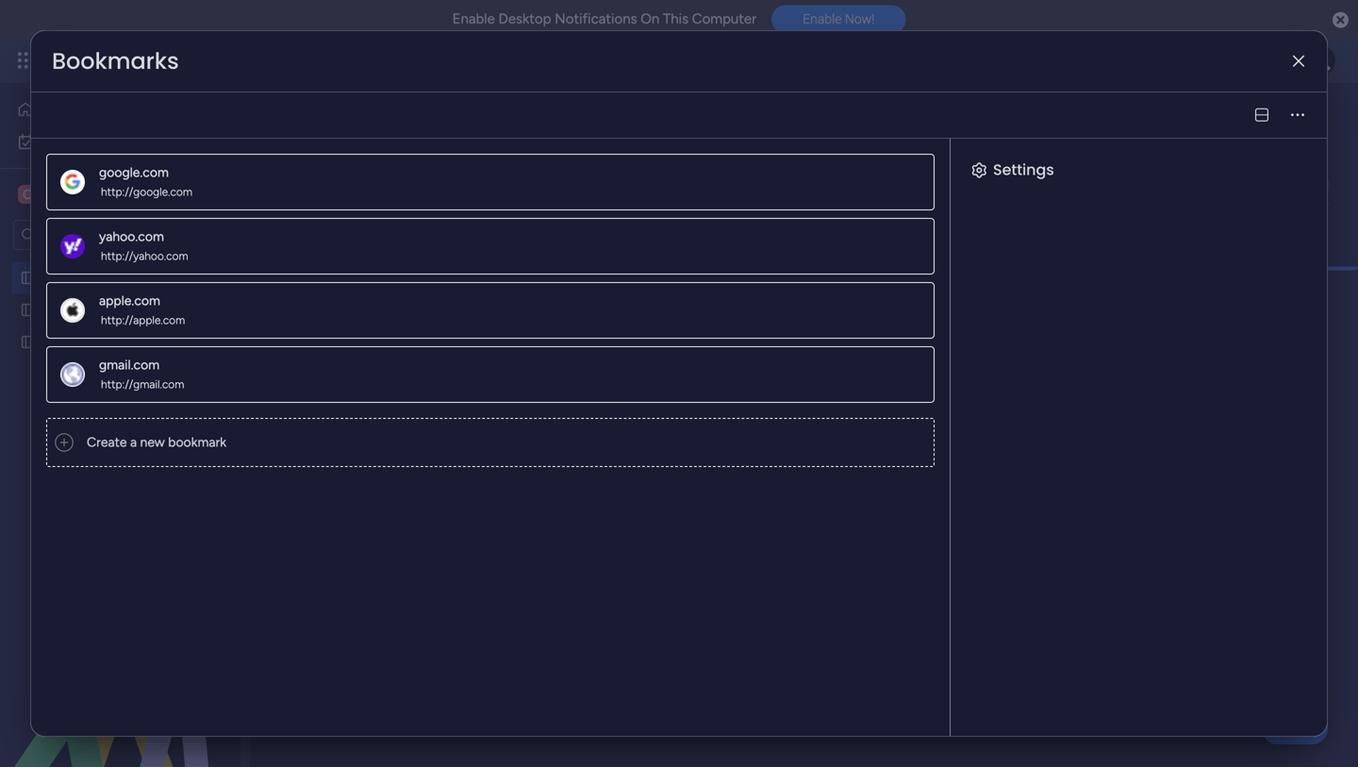Task type: describe. For each thing, give the bounding box(es) containing it.
gmail.com http://gmail.com
[[99, 357, 184, 391]]

requests
[[97, 302, 149, 318]]

c
[[23, 186, 32, 202]]

list box containing digital asset management (dam)
[[0, 258, 241, 613]]

gmail.com
[[99, 357, 160, 373]]

1 horizontal spatial digital
[[287, 98, 381, 140]]

Digital asset management (DAM) field
[[282, 98, 792, 140]]

notifications
[[555, 10, 637, 27]]

google.com
[[99, 164, 169, 180]]

integrate button
[[973, 165, 1156, 205]]

of
[[474, 143, 486, 159]]

http://google.com
[[101, 185, 192, 199]]

my work link
[[11, 126, 229, 157]]

more dots image
[[1292, 108, 1305, 122]]

help button
[[1262, 713, 1328, 744]]

about
[[358, 143, 393, 159]]

select product image
[[17, 51, 36, 70]]

0 vertical spatial asset
[[388, 98, 469, 140]]

invite / 1
[[1234, 111, 1284, 127]]

workspace selection element
[[18, 183, 152, 206]]

creative requests
[[44, 302, 149, 318]]

Search in workspace field
[[40, 224, 158, 246]]

yahoo.com
[[99, 228, 164, 244]]

enable for enable desktop notifications on this computer
[[453, 10, 495, 27]]

https://youtu.be/9x6_kyyrn_e
[[585, 143, 766, 159]]

on
[[641, 10, 660, 27]]

learn more about this package of templates here: https://youtu.be/9x6_kyyrn_e see more
[[289, 142, 832, 159]]

workspace image
[[18, 184, 37, 205]]

more
[[802, 142, 832, 158]]

homepage
[[96, 334, 159, 350]]

invite
[[1234, 111, 1267, 127]]

monday
[[84, 50, 149, 71]]

0 vertical spatial (dam)
[[690, 98, 787, 140]]

enable now!
[[803, 11, 875, 27]]

this
[[396, 143, 418, 159]]

my
[[43, 133, 62, 150]]

website homepage redesign
[[44, 334, 213, 350]]

templates
[[490, 143, 549, 159]]

now!
[[845, 11, 875, 27]]

work for my
[[65, 133, 94, 150]]

apple.com
[[99, 292, 160, 309]]

computer
[[692, 10, 757, 27]]

creative assets
[[43, 185, 149, 203]]

invite / 1 button
[[1199, 104, 1293, 134]]

enable desktop notifications on this computer
[[453, 10, 757, 27]]

create
[[343, 469, 386, 486]]

redesign
[[162, 334, 213, 350]]



Task type: locate. For each thing, give the bounding box(es) containing it.
work
[[152, 50, 186, 71], [65, 133, 94, 150]]

work right "my"
[[65, 133, 94, 150]]

my work
[[43, 133, 94, 150]]

asset up package
[[388, 98, 469, 140]]

creative inside workspace selection element
[[43, 185, 102, 203]]

1 vertical spatial asset
[[85, 270, 116, 286]]

this
[[663, 10, 689, 27]]

lottie animation element
[[0, 576, 241, 767]]

1 vertical spatial digital asset management (dam)
[[44, 270, 239, 286]]

0 horizontal spatial digital asset management (dam)
[[44, 270, 239, 286]]

0 horizontal spatial work
[[65, 133, 94, 150]]

1 horizontal spatial work
[[152, 50, 186, 71]]

0 horizontal spatial (dam)
[[201, 270, 239, 286]]

enable now! button
[[772, 5, 906, 33]]

monday work management
[[84, 50, 293, 71]]

enable left desktop
[[453, 10, 495, 27]]

task
[[343, 414, 371, 431]]

john smith image
[[1306, 45, 1336, 75]]

1 vertical spatial creative
[[44, 302, 94, 318]]

public board image
[[20, 269, 38, 287], [20, 301, 38, 319]]

v2 split view image
[[1256, 108, 1269, 122]]

management
[[190, 50, 293, 71], [476, 98, 683, 140], [120, 270, 198, 286]]

0 vertical spatial digital asset management (dam)
[[287, 98, 787, 140]]

public board image for creative requests
[[20, 301, 38, 319]]

1 horizontal spatial (dam)
[[690, 98, 787, 140]]

work right monday
[[152, 50, 186, 71]]

1 vertical spatial management
[[476, 98, 683, 140]]

dapulse x slim image
[[1293, 54, 1305, 68]]

bookmarks
[[52, 45, 179, 77]]

2
[[375, 414, 382, 431]]

digital up creative requests
[[44, 270, 82, 286]]

create board
[[343, 469, 427, 486]]

http://yahoo.com
[[101, 249, 188, 263]]

0 vertical spatial management
[[190, 50, 293, 71]]

lottie animation image
[[0, 576, 241, 767]]

0 vertical spatial work
[[152, 50, 186, 71]]

1 horizontal spatial enable
[[803, 11, 842, 27]]

list box
[[0, 258, 241, 613]]

2 enable from the left
[[803, 11, 842, 27]]

0 horizontal spatial asset
[[85, 270, 116, 286]]

0 vertical spatial public board image
[[20, 269, 38, 287]]

Bookmarks field
[[47, 45, 184, 77]]

1 vertical spatial public board image
[[20, 301, 38, 319]]

/
[[1270, 111, 1275, 127]]

digital asset management (dam) down http://yahoo.com
[[44, 270, 239, 286]]

here:
[[552, 143, 582, 159]]

1
[[1279, 111, 1284, 127]]

(dam)
[[690, 98, 787, 140], [201, 270, 239, 286]]

my work option
[[11, 126, 229, 157]]

public board image for digital asset management (dam)
[[20, 269, 38, 287]]

settings
[[993, 159, 1054, 180]]

yahoo.com http://yahoo.com
[[99, 228, 188, 263]]

creative
[[43, 185, 102, 203], [44, 302, 94, 318]]

0 horizontal spatial digital
[[44, 270, 82, 286]]

creative right workspace icon
[[43, 185, 102, 203]]

1 vertical spatial (dam)
[[201, 270, 239, 286]]

2 public board image from the top
[[20, 301, 38, 319]]

enable left "now!"
[[803, 11, 842, 27]]

apple.com http://apple.com
[[99, 292, 185, 327]]

(dam) up redesign
[[201, 270, 239, 286]]

1 vertical spatial digital
[[44, 270, 82, 286]]

1 enable from the left
[[453, 10, 495, 27]]

creative for creative requests
[[44, 302, 94, 318]]

asset
[[388, 98, 469, 140], [85, 270, 116, 286]]

board
[[390, 469, 427, 486]]

digital asset management (dam)
[[287, 98, 787, 140], [44, 270, 239, 286]]

dapulse close image
[[1333, 11, 1349, 30]]

see
[[776, 142, 798, 158]]

digital
[[287, 98, 381, 140], [44, 270, 82, 286]]

(dam) up see
[[690, 98, 787, 140]]

1 horizontal spatial digital asset management (dam)
[[287, 98, 787, 140]]

package
[[421, 143, 471, 159]]

enable
[[453, 10, 495, 27], [803, 11, 842, 27]]

digital asset management (dam) up templates
[[287, 98, 787, 140]]

enable for enable now!
[[803, 11, 842, 27]]

google.com http://google.com
[[99, 164, 192, 199]]

asset up creative requests
[[85, 270, 116, 286]]

http://gmail.com
[[101, 377, 184, 391]]

Create a new bookmark text field
[[81, 419, 934, 466]]

http://apple.com
[[101, 313, 185, 327]]

website
[[44, 334, 93, 350]]

public board image
[[20, 333, 38, 351]]

0 vertical spatial creative
[[43, 185, 102, 203]]

creative up website
[[44, 302, 94, 318]]

work inside option
[[65, 133, 94, 150]]

desktop
[[499, 10, 551, 27]]

creative for creative assets
[[43, 185, 102, 203]]

more
[[325, 143, 355, 159]]

0 vertical spatial digital
[[287, 98, 381, 140]]

1 horizontal spatial asset
[[388, 98, 469, 140]]

option
[[0, 261, 241, 265]]

integrate
[[1005, 177, 1060, 193]]

help
[[1279, 719, 1312, 738]]

learn
[[289, 143, 321, 159]]

1 public board image from the top
[[20, 269, 38, 287]]

enable inside 'button'
[[803, 11, 842, 27]]

0 horizontal spatial enable
[[453, 10, 495, 27]]

task 2
[[343, 414, 382, 431]]

2 vertical spatial management
[[120, 270, 198, 286]]

1 vertical spatial work
[[65, 133, 94, 150]]

digital up more in the top of the page
[[287, 98, 381, 140]]

assets
[[106, 185, 149, 203]]

work for monday
[[152, 50, 186, 71]]

see more link
[[774, 141, 834, 159]]



Task type: vqa. For each thing, say whether or not it's contained in the screenshot.
Enable Now! button
yes



